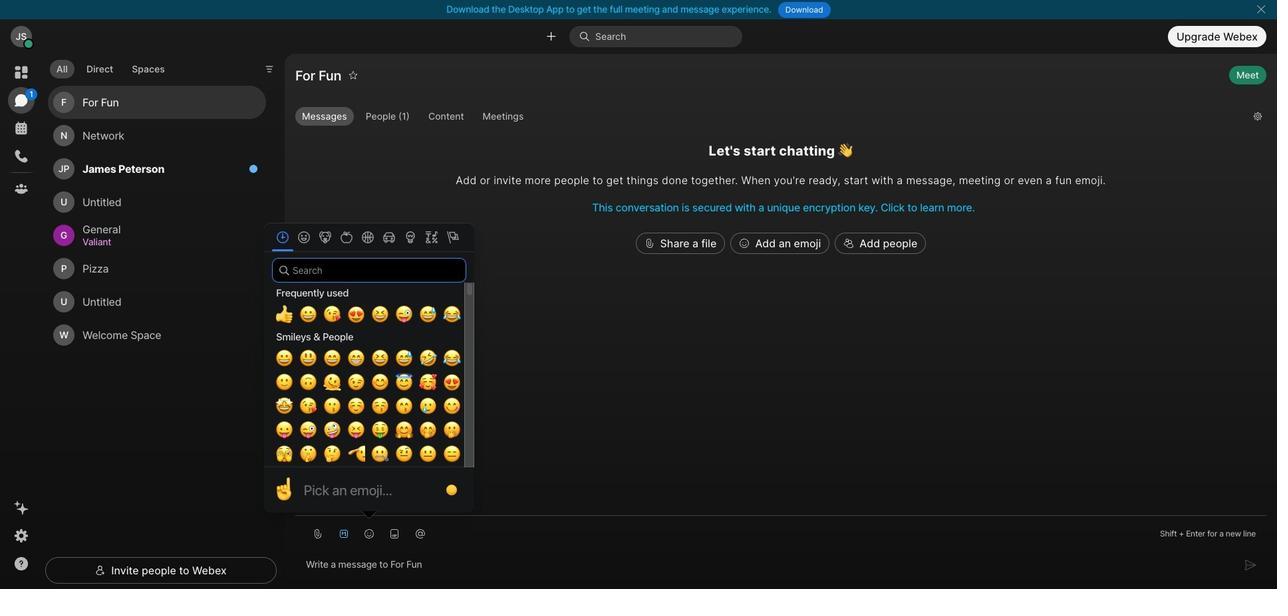 Task type: locate. For each thing, give the bounding box(es) containing it.
welcome space list item
[[48, 319, 266, 352]]

group
[[295, 107, 1243, 128]]

0 vertical spatial untitled list item
[[48, 186, 266, 219]]

new messages image
[[249, 164, 258, 174]]

tab list
[[47, 52, 175, 83]]

1 untitled list item from the top
[[48, 186, 266, 219]]

general list item
[[48, 219, 266, 252]]

network list item
[[48, 119, 266, 152]]

untitled list item up valiant element
[[48, 186, 266, 219]]

navigation
[[0, 54, 43, 589]]

pizza list item
[[48, 252, 266, 285]]

untitled list item
[[48, 186, 266, 219], [48, 285, 266, 319]]

1 vertical spatial untitled list item
[[48, 285, 266, 319]]

untitled list item down valiant element
[[48, 285, 266, 319]]

webex tab list
[[8, 59, 37, 202]]

message composer toolbar element
[[3, 3, 1277, 589]]

for fun list item
[[48, 86, 266, 119]]



Task type: vqa. For each thing, say whether or not it's contained in the screenshot.
Network list item on the left of the page
yes



Task type: describe. For each thing, give the bounding box(es) containing it.
james peterson, new messages list item
[[48, 152, 266, 186]]

Search search field
[[272, 258, 466, 283]]

cancel_16 image
[[1256, 4, 1266, 15]]

2 untitled list item from the top
[[48, 285, 266, 319]]

valiant element
[[82, 235, 250, 250]]



